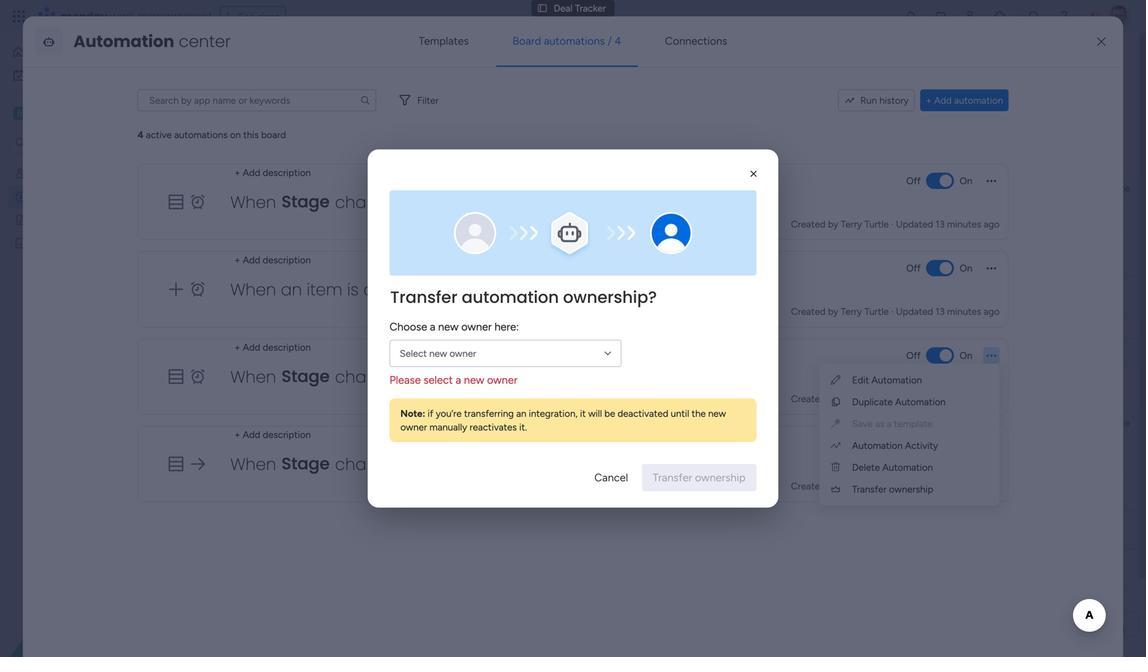Task type: locate. For each thing, give the bounding box(es) containing it.
current for when stage changes to won , set close date to current date
[[622, 191, 680, 214]]

home option
[[8, 41, 166, 63]]

to left today
[[620, 278, 636, 301]]

created by terry turtle · updated 13 minutes ago for lost
[[791, 393, 1000, 405]]

4 + add description field from the top
[[231, 427, 314, 442]]

+ inside button
[[926, 94, 932, 106]]

date inside set deal creation date to today
[[576, 278, 614, 301]]

days up delete
[[852, 449, 871, 460]]

terry down delete
[[841, 480, 862, 492]]

turtle down delete
[[865, 480, 889, 492]]

created by terry turtle · updated 13 minutes ago down edit automation at the right of page
[[791, 393, 1000, 405]]

3 on from the top
[[960, 350, 973, 361]]

turtle right the 47 days
[[865, 218, 889, 230]]

0 vertical spatial won
[[432, 190, 470, 213]]

2 off from the top
[[907, 262, 921, 274]]

column information image
[[696, 417, 707, 428]]

ago
[[984, 218, 1000, 230], [984, 306, 1000, 317], [984, 393, 1000, 405], [984, 480, 1000, 492]]

0 vertical spatial an
[[281, 278, 302, 301]]

0 vertical spatial owner
[[541, 182, 569, 194]]

0 vertical spatial phoenix levy
[[627, 251, 679, 262]]

v2 ellipsis image for to today
[[987, 265, 997, 279]]

2 13 from the top
[[936, 306, 945, 317]]

turtle for lost
[[865, 393, 889, 405]]

0 vertical spatial value
[[917, 182, 940, 194]]

1 vertical spatial levy
[[661, 486, 679, 497]]

days down delete
[[851, 487, 870, 497]]

1 + add description field from the top
[[231, 165, 314, 180]]

, inside when stage changes to lost , set close date to current date
[[466, 366, 468, 389]]

+ add description field up the deal name 3
[[231, 252, 314, 267]]

set inside when stage changes to lost , set close date to current date
[[473, 366, 497, 389]]

set inside when stage changes to won , set close date to current date
[[477, 191, 501, 214]]

1 horizontal spatial automations
[[544, 34, 605, 47]]

2 jan 24 from the top
[[983, 486, 1009, 497]]

turtle up 35.667 days avg
[[865, 306, 889, 317]]

creation inside set deal creation date to today
[[503, 278, 572, 301]]

to down 'select'
[[411, 366, 427, 389]]

off for lost
[[907, 350, 921, 361]]

1 horizontal spatial transfer
[[852, 483, 887, 495]]

automation up template at the bottom right
[[895, 396, 946, 408]]

deal creation date for first deal creation date field from the bottom of the page
[[1053, 417, 1130, 429]]

2 description from the top
[[263, 254, 311, 266]]

name
[[279, 251, 303, 263], [279, 290, 303, 301], [279, 448, 303, 460]]

lost
[[432, 365, 465, 388]]

1 vertical spatial owner field
[[537, 415, 573, 430]]

won down until
[[652, 452, 689, 475]]

when for when an item is created
[[230, 278, 276, 301]]

1 vertical spatial tracker
[[261, 43, 341, 74]]

created by terry turtle · updated 13 minutes ago up $122,000
[[791, 218, 1000, 230]]

run history button
[[838, 89, 915, 111]]

description for won
[[263, 167, 311, 178]]

to left discovery
[[411, 191, 427, 214]]

3 · from the top
[[891, 393, 894, 405]]

4 terry from the top
[[841, 480, 862, 492]]

0 vertical spatial transfer
[[390, 286, 458, 309]]

automation inside button
[[954, 94, 1003, 106]]

the
[[692, 408, 706, 419]]

1 on from the top
[[960, 175, 973, 187]]

1 value from the top
[[917, 182, 940, 194]]

2 + add description field from the top
[[231, 252, 314, 267]]

set down proposal
[[432, 278, 456, 301]]

levy down closed won
[[661, 486, 679, 497]]

days for 35.667
[[850, 343, 870, 354]]

, right lost
[[466, 366, 468, 389]]

1 ago from the top
[[984, 218, 1000, 230]]

0 vertical spatial owner field
[[537, 180, 573, 196]]

1 vertical spatial deal value
[[895, 417, 940, 429]]

lottie animation element
[[0, 519, 174, 657]]

13 up save as a template menu item
[[936, 393, 945, 405]]

stage inside when stage changes to lost , set close date to current date
[[282, 365, 330, 388]]

13 right $70,000
[[936, 218, 945, 230]]

owner left here:
[[461, 320, 492, 333]]

automations inside button
[[544, 34, 605, 47]]

0 vertical spatial deal creation date field
[[1049, 180, 1134, 196]]

automation up duplicate automation
[[872, 374, 922, 386]]

0 horizontal spatial deal tracker
[[207, 43, 341, 74]]

board
[[261, 129, 286, 140]]

turtle
[[865, 218, 889, 230], [865, 306, 889, 317], [865, 393, 889, 405], [865, 480, 889, 492]]

connections
[[665, 34, 728, 47]]

option
[[0, 161, 174, 164]]

1 terry from the top
[[841, 218, 862, 230]]

add for closed won
[[243, 429, 260, 440]]

created by terry turtle · updated 13 minutes ago for won
[[791, 218, 1000, 230]]

2 stage field from the top
[[446, 415, 478, 430]]

to left madison in the top right of the page
[[602, 191, 618, 214]]

updated for closed won
[[896, 480, 934, 492]]

new inside button
[[212, 120, 232, 132]]

2 created by terry turtle · updated 13 minutes ago from the top
[[791, 306, 1000, 317]]

v2 ellipsis image
[[987, 265, 997, 279], [987, 352, 997, 367]]

1 turtle from the top
[[865, 218, 889, 230]]

1 length from the top
[[835, 182, 862, 194]]

1 vertical spatial ,
[[466, 366, 468, 389]]

3 off from the top
[[907, 350, 921, 361]]

creation for first deal creation date field from the top of the page
[[1074, 182, 1109, 194]]

stage field right if
[[446, 415, 478, 430]]

3 terry from the top
[[841, 393, 862, 405]]

deal length field up 47
[[810, 180, 865, 196]]

days for 47
[[841, 214, 860, 225]]

add right integrate
[[934, 94, 952, 106]]

1 vertical spatial total
[[829, 487, 849, 497]]

new inside if you're transferring an integration, it will be deactivated until the new owner manually reactivates it.
[[708, 408, 726, 419]]

column information image
[[696, 183, 707, 193], [869, 417, 880, 428]]

0 vertical spatial stage field
[[446, 180, 478, 196]]

transfer up the choose
[[390, 286, 458, 309]]

value
[[917, 182, 940, 194], [917, 417, 940, 429]]

0 horizontal spatial 4
[[138, 129, 144, 140]]

new
[[212, 120, 232, 132], [452, 524, 472, 536]]

13 for lost
[[936, 393, 945, 405]]

contacts field up madison doyle
[[629, 180, 675, 196]]

1 vertical spatial transfer
[[852, 483, 887, 495]]

1 horizontal spatial new
[[452, 524, 472, 536]]

select product image
[[12, 10, 26, 23]]

0 vertical spatial set
[[477, 191, 501, 214]]

1 vertical spatial deal creation date field
[[1049, 415, 1134, 430]]

created by terry turtle · updated 13 minutes ago for deal creation date
[[791, 306, 1000, 317]]

1 vertical spatial deal value field
[[892, 415, 944, 430]]

1 vertical spatial phoenix levy
[[627, 486, 679, 497]]

47 days
[[829, 214, 860, 225]]

1 vertical spatial priority
[[743, 417, 773, 429]]

proposal
[[443, 251, 480, 263]]

updated for won
[[896, 218, 934, 230]]

0 horizontal spatial transfer
[[390, 286, 458, 309]]

0 vertical spatial length
[[835, 182, 862, 194]]

1 off from the top
[[907, 175, 921, 187]]

date
[[1111, 182, 1130, 194], [685, 191, 723, 214], [576, 278, 614, 301], [680, 366, 718, 389], [1111, 417, 1130, 429]]

when
[[230, 191, 276, 214], [230, 278, 276, 301], [230, 366, 276, 389], [230, 453, 276, 476]]

0 vertical spatial deal tracker
[[554, 2, 606, 14]]

updated for lost
[[896, 393, 934, 405]]

· for lost
[[891, 393, 894, 405]]

days right 33
[[841, 252, 860, 263]]

set right lost
[[473, 366, 497, 389]]

changes inside when stage changes to won , set close date to current date
[[335, 191, 406, 214]]

deal value for 1st deal value field
[[895, 182, 940, 194]]

set inside set deal creation date to today
[[432, 278, 456, 301]]

1 horizontal spatial automation
[[954, 94, 1003, 106]]

+ Add description field
[[231, 165, 314, 180], [231, 252, 314, 267], [231, 340, 314, 355], [231, 427, 314, 442]]

· for deal creation date
[[891, 306, 894, 317]]

2 vertical spatial creation
[[1074, 417, 1109, 429]]

deal value field up $70,000
[[892, 180, 944, 196]]

automation for delete
[[883, 462, 933, 473]]

0 horizontal spatial ,
[[466, 366, 468, 389]]

select new owner
[[400, 348, 476, 359]]

4 ago from the top
[[984, 480, 1000, 492]]

2 contacts field from the top
[[629, 415, 675, 430]]

0 vertical spatial automations
[[544, 34, 605, 47]]

$122,000
[[899, 252, 937, 263]]

off
[[907, 175, 921, 187], [907, 262, 921, 274], [907, 350, 921, 361], [907, 437, 921, 449]]

1 vertical spatial changes
[[335, 366, 406, 389]]

0 vertical spatial deal length field
[[810, 180, 865, 196]]

creation for first deal creation date field from the bottom of the page
[[1074, 417, 1109, 429]]

1 name from the top
[[279, 251, 303, 263]]

1 vertical spatial contacts field
[[629, 415, 675, 430]]

off down $70,000
[[907, 262, 921, 274]]

0 vertical spatial v2 ellipsis image
[[987, 265, 997, 279]]

2 deal creation date from the top
[[1053, 417, 1130, 429]]

Deal Value field
[[892, 180, 944, 196], [892, 415, 944, 430]]

minutes
[[947, 218, 982, 230], [947, 306, 982, 317], [947, 393, 982, 405], [947, 480, 982, 492]]

description
[[263, 167, 311, 178], [263, 254, 311, 266], [263, 341, 311, 353], [263, 429, 311, 440]]

new right select
[[464, 374, 485, 387]]

total right the 31
[[829, 487, 849, 497]]

ago for lost
[[984, 393, 1000, 405]]

transfer automation ownership? document
[[368, 149, 779, 508]]

set up proposal
[[477, 191, 501, 214]]

2 deal length from the top
[[814, 417, 862, 429]]

13
[[936, 218, 945, 230], [936, 306, 945, 317], [936, 393, 945, 405], [936, 480, 945, 492]]

on for when stage changes to won , set close date to current date
[[960, 175, 973, 187]]

transfer down delete
[[852, 483, 887, 495]]

an
[[281, 278, 302, 301], [516, 408, 527, 419]]

2 deal creation date field from the top
[[1049, 415, 1134, 430]]

madison doyle
[[624, 214, 683, 225]]

activity
[[905, 440, 938, 451]]

terry right 47
[[841, 218, 862, 230]]

0 vertical spatial on
[[960, 175, 973, 187]]

contacts right be at the bottom
[[632, 417, 671, 429]]

1 vertical spatial close date
[[971, 417, 1018, 429]]

days inside 35.667 days avg
[[850, 343, 870, 354]]

4
[[615, 34, 622, 47], [138, 129, 144, 140], [305, 448, 311, 460]]

terry down edit
[[841, 393, 862, 405]]

2 vertical spatial changes
[[335, 453, 406, 476]]

new right column information icon
[[708, 408, 726, 419]]

board activity image
[[996, 50, 1013, 67]]

0 vertical spatial automation
[[954, 94, 1003, 106]]

1 vertical spatial creation
[[503, 278, 572, 301]]

1 + add description from the top
[[234, 167, 311, 178]]

value up $70,000
[[917, 182, 940, 194]]

date inside when stage changes to won , set close date to current date
[[557, 190, 596, 213]]

magic wand image
[[831, 418, 841, 430]]

0 vertical spatial jan
[[983, 448, 997, 459]]

date inside when stage changes to lost , set close date to current date
[[680, 366, 718, 389]]

an up it.
[[516, 408, 527, 419]]

to inside set deal creation date to today
[[620, 278, 636, 301]]

days for 33
[[841, 252, 860, 263]]

1 vertical spatial high
[[748, 251, 768, 263]]

description down the board
[[263, 167, 311, 178]]

phoenix down closed won
[[627, 486, 659, 497]]

None search field
[[138, 89, 376, 111]]

2 terry from the top
[[841, 306, 862, 317]]

won
[[432, 190, 470, 213], [652, 452, 689, 475]]

current inside when stage changes to won , set close date to current date
[[622, 191, 680, 214]]

1 horizontal spatial won
[[652, 452, 689, 475]]

owner down hide popup button
[[541, 182, 569, 194]]

1 vertical spatial length
[[835, 417, 862, 429]]

a right select
[[456, 374, 461, 387]]

Close Date field
[[968, 180, 1022, 196], [968, 415, 1022, 430]]

help
[[1089, 622, 1113, 636]]

this
[[243, 129, 259, 140]]

duplicate
[[852, 396, 893, 408]]

deal value field up activity
[[892, 415, 944, 430]]

2 24 from the top
[[999, 486, 1009, 497]]

4 13 from the top
[[936, 480, 945, 492]]

, for won
[[470, 191, 473, 214]]

1 horizontal spatial a
[[456, 374, 461, 387]]

1 vertical spatial a
[[456, 374, 461, 387]]

automations
[[544, 34, 605, 47], [174, 129, 228, 140]]

contacts
[[632, 182, 671, 194], [632, 417, 671, 429]]

0 vertical spatial deal value field
[[892, 180, 944, 196]]

13 for closed won
[[936, 480, 945, 492]]

ago for deal creation date
[[984, 306, 1000, 317]]

2 minutes from the top
[[947, 306, 982, 317]]

2 · from the top
[[891, 306, 894, 317]]

0 vertical spatial ,
[[470, 191, 473, 214]]

1 updated from the top
[[896, 218, 934, 230]]

3 turtle from the top
[[865, 393, 889, 405]]

off for won
[[907, 175, 921, 187]]

1 vertical spatial owner
[[541, 417, 569, 429]]

2 + add description from the top
[[234, 254, 311, 266]]

4 turtle from the top
[[865, 480, 889, 492]]

1 vertical spatial priority field
[[739, 415, 777, 430]]

minutes for deal creation date
[[947, 306, 982, 317]]

changes inside when stage changes to lost , set close date to current date
[[335, 366, 406, 389]]

discovery
[[441, 213, 483, 225]]

automation for edit
[[872, 374, 922, 386]]

transfer inside document
[[390, 286, 458, 309]]

stage inside when stage changes to won , set close date to current date
[[282, 190, 330, 213]]

+ add description down the deal name 3
[[234, 341, 311, 353]]

won inside when stage changes to won , set close date to current date
[[432, 190, 470, 213]]

active deals
[[235, 153, 312, 170]]

0 horizontal spatial automation
[[462, 286, 559, 309]]

·
[[891, 218, 894, 230], [891, 306, 894, 317], [891, 393, 894, 405], [891, 480, 894, 492]]

new right 'select'
[[429, 348, 447, 359]]

0 horizontal spatial automations
[[174, 129, 228, 140]]

a inside menu item
[[887, 418, 892, 430]]

search everything image
[[1028, 10, 1041, 23]]

created for closed won
[[791, 480, 826, 492]]

4 when from the top
[[230, 453, 276, 476]]

automation down "as" on the right bottom of the page
[[852, 440, 903, 451]]

current
[[622, 191, 680, 214], [618, 366, 675, 389]]

Priority field
[[739, 180, 777, 196], [739, 415, 777, 430]]

deal
[[554, 2, 573, 14], [207, 43, 256, 74], [814, 182, 832, 194], [895, 182, 914, 194], [1053, 182, 1071, 194], [258, 251, 277, 263], [462, 278, 499, 301], [258, 290, 277, 301], [309, 417, 327, 428], [814, 417, 832, 429], [895, 417, 914, 429], [1053, 417, 1071, 429], [258, 448, 277, 460]]

main table
[[228, 84, 273, 96]]

2 vertical spatial 4
[[305, 448, 311, 460]]

phoenix levy down closed won
[[627, 486, 679, 497]]

on for when stage changes to lost , set close date to current date
[[960, 350, 973, 361]]

to up be at the bottom
[[597, 366, 613, 389]]

1 by from the top
[[828, 218, 839, 230]]

0 vertical spatial 24
[[999, 448, 1009, 459]]

workspace image
[[13, 106, 27, 121]]

0 vertical spatial levy
[[661, 251, 679, 262]]

owner field left it
[[537, 415, 573, 430]]

owner left it
[[541, 417, 569, 429]]

0 vertical spatial priority
[[743, 182, 773, 194]]

1 vertical spatial v2 ellipsis image
[[987, 352, 997, 367]]

2 horizontal spatial 4
[[615, 34, 622, 47]]

automations left on
[[174, 129, 228, 140]]

close inside when stage changes to won , set close date to current date
[[507, 190, 553, 213]]

reactivates
[[470, 421, 517, 433]]

is
[[347, 278, 359, 301]]

terry for lost
[[841, 393, 862, 405]]

phoenix down madison in the top right of the page
[[627, 251, 659, 262]]

updated
[[896, 218, 934, 230], [896, 306, 934, 317], [896, 393, 934, 405], [896, 480, 934, 492]]

2023
[[1097, 615, 1121, 627]]

2 horizontal spatial a
[[887, 418, 892, 430]]

+ add description for won
[[234, 167, 311, 178]]

0 horizontal spatial tracker
[[261, 43, 341, 74]]

0 vertical spatial tracker
[[575, 2, 606, 14]]

1 horizontal spatial an
[[516, 408, 527, 419]]

value for first deal value field from the bottom of the page
[[917, 417, 940, 429]]

automation down '$119,000'
[[883, 462, 933, 473]]

automation down board activity icon
[[954, 94, 1003, 106]]

1 deal length from the top
[[814, 182, 862, 194]]

management
[[138, 9, 212, 24]]

help image
[[1058, 10, 1071, 23]]

transfer
[[390, 286, 458, 309], [852, 483, 887, 495]]

board automations / 4 button
[[496, 24, 638, 57]]

deal length up 47
[[814, 182, 862, 194]]

1 vertical spatial name
[[279, 290, 303, 301]]

a right "as" on the right bottom of the page
[[887, 418, 892, 430]]

length
[[835, 182, 862, 194], [835, 417, 862, 429]]

Search by app name or keywords search field
[[138, 89, 376, 111]]

total
[[830, 449, 850, 460], [829, 487, 849, 497]]

3 updated from the top
[[896, 393, 934, 405]]

+ add description up deal name 4
[[234, 429, 311, 440]]

2 priority field from the top
[[739, 415, 777, 430]]

date
[[998, 182, 1018, 194], [557, 190, 596, 213], [552, 365, 591, 388], [998, 417, 1018, 429]]

4 active automations on this board
[[138, 129, 286, 140]]

transfer for transfer ownership
[[852, 483, 887, 495]]

an inside if you're transferring an integration, it will be deactivated until the new owner manually reactivates it.
[[516, 408, 527, 419]]

3 minutes from the top
[[947, 393, 982, 405]]

date inside when stage changes to won , set close date to current date
[[685, 191, 723, 214]]

by up 35.667
[[828, 306, 839, 317]]

contacts up madison doyle
[[632, 182, 671, 194]]

2 updated from the top
[[896, 306, 934, 317]]

2 by from the top
[[828, 306, 839, 317]]

+ add description for lost
[[234, 341, 311, 353]]

1 vertical spatial automation
[[462, 286, 559, 309]]

updated for deal creation date
[[896, 306, 934, 317]]

1 vertical spatial phoenix
[[627, 486, 659, 497]]

Owner field
[[537, 180, 573, 196], [537, 415, 573, 430]]

updated up $122,000
[[896, 218, 934, 230]]

13 right $89,000
[[936, 480, 945, 492]]

here:
[[495, 320, 519, 333]]

turtle down edit automation at the right of page
[[865, 393, 889, 405]]

1 vertical spatial set
[[432, 278, 456, 301]]

3 created by terry turtle · updated 13 minutes ago from the top
[[791, 393, 1000, 405]]

add down this
[[243, 167, 260, 178]]

1 vertical spatial value
[[917, 417, 940, 429]]

3 + add description from the top
[[234, 341, 311, 353]]

2 length from the top
[[835, 417, 862, 429]]

new
[[438, 320, 459, 333], [429, 348, 447, 359], [464, 374, 485, 387], [708, 408, 726, 419]]

4 created by terry turtle · updated 13 minutes ago from the top
[[791, 480, 1000, 492]]

Deal creation date field
[[1049, 180, 1134, 196], [1049, 415, 1134, 430]]

0 vertical spatial phoenix
[[627, 251, 659, 262]]

created
[[363, 278, 428, 301]]

3 by from the top
[[828, 393, 839, 405]]

3 + add description field from the top
[[231, 340, 314, 355]]

automations left /
[[544, 34, 605, 47]]

current inside when stage changes to lost , set close date to current date
[[618, 366, 675, 389]]

created by terry turtle · updated 13 minutes ago up $270,000
[[791, 306, 1000, 317]]

add down the deal name 3
[[243, 341, 260, 353]]

jan 24
[[983, 448, 1009, 459], [983, 486, 1009, 497]]

cancel button
[[584, 464, 639, 491]]

1 created from the top
[[791, 218, 826, 230]]

new for new
[[452, 524, 472, 536]]

add up deal name 4
[[243, 429, 260, 440]]

when for when stage changes to lost , set close date to current date
[[230, 366, 276, 389]]

when inside when stage changes to won , set close date to current date
[[230, 191, 276, 214]]

, inside when stage changes to won , set close date to current date
[[470, 191, 473, 214]]

2 created from the top
[[791, 306, 826, 317]]

4 minutes from the top
[[947, 480, 982, 492]]

deal tracker up table
[[207, 43, 341, 74]]

13 for deal creation date
[[936, 306, 945, 317]]

1 vertical spatial 24
[[999, 486, 1009, 497]]

an left 3
[[281, 278, 302, 301]]

set
[[477, 191, 501, 214], [432, 278, 456, 301], [473, 366, 497, 389]]

2 levy from the top
[[661, 486, 679, 497]]

by up 33
[[828, 218, 839, 230]]

table
[[251, 84, 273, 96]]

when inside when stage changes to
[[230, 453, 276, 476]]

updated down delete automation on the bottom of page
[[896, 480, 934, 492]]

1 vertical spatial on
[[960, 262, 973, 274]]

Contacts field
[[629, 180, 675, 196], [629, 415, 675, 430]]

on right $122,000
[[960, 262, 973, 274]]

1 deal creation date from the top
[[1053, 182, 1130, 194]]

3 name from the top
[[279, 448, 303, 460]]

owner field down hide popup button
[[537, 180, 573, 196]]

+ add description down the board
[[234, 167, 311, 178]]

0 vertical spatial high
[[748, 213, 768, 225]]

main
[[228, 84, 248, 96]]

0 vertical spatial close date field
[[968, 180, 1022, 196]]

created for deal creation date
[[791, 306, 826, 317]]

description down the deal name 3
[[263, 341, 311, 353]]

Deal Tracker field
[[204, 43, 345, 74]]

to down the 'note:' at the left of the page
[[411, 453, 427, 476]]

1 horizontal spatial column information image
[[869, 417, 880, 428]]

by for deal creation date
[[828, 306, 839, 317]]

turtle for closed won
[[865, 480, 889, 492]]

2 when from the top
[[230, 278, 276, 301]]

when stage changes to lost , set close date to current date
[[230, 365, 718, 389]]

1 vertical spatial deal creation date
[[1053, 417, 1130, 429]]

a right the choose
[[430, 320, 436, 333]]

off up '$119,000'
[[907, 437, 921, 449]]

1 changes from the top
[[335, 191, 406, 214]]

, for lost
[[466, 366, 468, 389]]

close date
[[971, 182, 1018, 194], [971, 417, 1018, 429]]

13 up $270,000
[[936, 306, 945, 317]]

edit
[[852, 374, 869, 386]]

tracker
[[575, 2, 606, 14], [261, 43, 341, 74]]

list box
[[0, 159, 174, 439]]

4 by from the top
[[828, 480, 839, 492]]

0 vertical spatial jan 24
[[983, 448, 1009, 459]]

33
[[829, 252, 839, 263]]

updated up template at the bottom right
[[896, 393, 934, 405]]

v2 ellipsis image for , set
[[987, 352, 997, 367]]

1 vertical spatial an
[[516, 408, 527, 419]]

please select a new owner
[[390, 374, 518, 387]]

+ add description field for closed won
[[231, 427, 314, 442]]

it
[[580, 408, 586, 419]]

icon image
[[167, 193, 185, 211], [189, 193, 207, 211], [167, 280, 185, 298], [189, 280, 207, 298], [167, 367, 185, 386], [189, 367, 207, 386], [167, 455, 185, 473], [189, 455, 207, 473]]

ago for closed won
[[984, 480, 1000, 492]]

2 value from the top
[[917, 417, 940, 429]]

deal tracker up board automations / 4 button at the top of page
[[554, 2, 606, 14]]

value for 1st deal value field
[[917, 182, 940, 194]]

deal value up activity
[[895, 417, 940, 429]]

center
[[179, 30, 231, 53]]

1 v2 ellipsis image from the top
[[987, 265, 997, 279]]

0 vertical spatial changes
[[335, 191, 406, 214]]

1 · from the top
[[891, 218, 894, 230]]

templates button
[[402, 24, 485, 57]]

1 deal value field from the top
[[892, 180, 944, 196]]

when inside when stage changes to lost , set close date to current date
[[230, 366, 276, 389]]

changes for lost
[[335, 366, 406, 389]]

length for first "deal length" field from the top of the page
[[835, 182, 862, 194]]

public dashboard image
[[14, 237, 27, 250]]

35.667 days avg
[[819, 343, 870, 362]]

1 vertical spatial column information image
[[869, 417, 880, 428]]

integration,
[[529, 408, 578, 419]]

3 13 from the top
[[936, 393, 945, 405]]

0 vertical spatial deal value
[[895, 182, 940, 194]]

deal value
[[895, 182, 940, 194], [895, 417, 940, 429]]

integrate button
[[860, 76, 992, 104]]

levy up today
[[661, 251, 679, 262]]

dec
[[1062, 615, 1080, 627]]

1 description from the top
[[263, 167, 311, 178]]

run
[[861, 94, 877, 106]]

1 minutes from the top
[[947, 218, 982, 230]]

+ add description for deal creation date
[[234, 254, 311, 266]]

off up $70,000
[[907, 175, 921, 187]]

4 + add description from the top
[[234, 429, 311, 440]]

description for deal creation date
[[263, 254, 311, 266]]

stage inside when stage changes to
[[282, 452, 330, 475]]

negotiation
[[436, 289, 487, 301]]

2 close date from the top
[[971, 417, 1018, 429]]

2 vertical spatial a
[[887, 418, 892, 430]]

value up activity
[[917, 417, 940, 429]]

Stage field
[[446, 180, 478, 196], [446, 415, 478, 430]]

3 created from the top
[[791, 393, 826, 405]]

date inside when stage changes to lost , set close date to current date
[[552, 365, 591, 388]]

v2 delete line image
[[831, 462, 841, 473]]

tracker up kanban
[[261, 43, 341, 74]]

0 vertical spatial deal length
[[814, 182, 862, 194]]

close inside when stage changes to lost , set close date to current date
[[502, 365, 548, 388]]

deal length for second "deal length" field from the top of the page
[[814, 417, 862, 429]]

1 vertical spatial stage field
[[446, 415, 478, 430]]

1 priority from the top
[[743, 182, 773, 194]]

1 vertical spatial current
[[618, 366, 675, 389]]

when for when stage changes to won , set close date to current date
[[230, 191, 276, 214]]

tracker up board automations / 4
[[575, 2, 606, 14]]

days right 47
[[841, 214, 860, 225]]

deal length field up v2 activity no border image
[[810, 415, 865, 430]]

updated up $270,000
[[896, 306, 934, 317]]

3 when from the top
[[230, 366, 276, 389]]

won up discovery
[[432, 190, 470, 213]]

3 ago from the top
[[984, 393, 1000, 405]]

4 created from the top
[[791, 480, 826, 492]]

monday marketplace image
[[994, 10, 1008, 23]]

0 vertical spatial contacts
[[632, 182, 671, 194]]

1 vertical spatial deal length
[[814, 417, 862, 429]]

0 vertical spatial name
[[279, 251, 303, 263]]

monday
[[61, 9, 108, 24]]

+ add description field up deal name 4
[[231, 427, 314, 442]]

transfer automation ownership?
[[390, 286, 657, 309]]

2 priority from the top
[[743, 417, 773, 429]]

doyle
[[660, 214, 683, 225]]

0 horizontal spatial won
[[432, 190, 470, 213]]

1 13 from the top
[[936, 218, 945, 230]]

contacts field right be at the bottom
[[629, 415, 675, 430]]

0 vertical spatial new
[[212, 120, 232, 132]]

2 turtle from the top
[[865, 306, 889, 317]]

4 · from the top
[[891, 480, 894, 492]]

set for lost
[[473, 366, 497, 389]]

+ for lost
[[234, 341, 240, 353]]

a
[[430, 320, 436, 333], [456, 374, 461, 387], [887, 418, 892, 430]]

1 vertical spatial deal length field
[[810, 415, 865, 430]]

Deal length field
[[810, 180, 865, 196], [810, 415, 865, 430]]

on right sum
[[960, 350, 973, 361]]

high
[[748, 213, 768, 225], [748, 251, 768, 263]]

until
[[671, 408, 690, 419]]

3 changes from the top
[[335, 453, 406, 476]]

length up the 47 days
[[835, 182, 862, 194]]

0 vertical spatial a
[[430, 320, 436, 333]]

turtle for deal creation date
[[865, 306, 889, 317]]

1 horizontal spatial ,
[[470, 191, 473, 214]]

1 when from the top
[[230, 191, 276, 214]]

2 vertical spatial set
[[473, 366, 497, 389]]



Task type: vqa. For each thing, say whether or not it's contained in the screenshot.
bottommost INTEGRATIONS
no



Task type: describe. For each thing, give the bounding box(es) containing it.
+ for deal creation date
[[234, 254, 240, 266]]

1 contacts from the top
[[632, 182, 671, 194]]

notifications image
[[904, 10, 918, 23]]

1 stage field from the top
[[446, 180, 478, 196]]

description for lost
[[263, 341, 311, 353]]

select
[[424, 374, 453, 387]]

$70,000
[[901, 214, 935, 225]]

1 priority field from the top
[[739, 180, 777, 196]]

ago for won
[[984, 218, 1000, 230]]

38 total days
[[818, 449, 871, 460]]

name for 4
[[279, 448, 303, 460]]

lottie animation image
[[0, 519, 174, 657]]

2 contacts from the top
[[632, 417, 671, 429]]

automation center
[[73, 30, 231, 53]]

description for closed won
[[263, 429, 311, 440]]

1 phoenix levy from the top
[[627, 251, 679, 262]]

filter
[[438, 120, 459, 132]]

1 horizontal spatial tracker
[[575, 2, 606, 14]]

by for won
[[828, 218, 839, 230]]

by for lost
[[828, 393, 839, 405]]

· for won
[[891, 218, 894, 230]]

deal name 4
[[258, 448, 311, 460]]

total for 31
[[829, 487, 849, 497]]

add for won
[[243, 167, 260, 178]]

terry for closed won
[[841, 480, 862, 492]]

1 owner from the top
[[541, 182, 569, 194]]

close image
[[747, 167, 761, 181]]

17,
[[1083, 615, 1095, 627]]

templates
[[419, 34, 469, 47]]

template
[[894, 418, 933, 430]]

2 owner from the top
[[541, 417, 569, 429]]

to inside when stage changes to
[[411, 453, 427, 476]]

v2 activity no border image
[[831, 440, 841, 451]]

2 owner field from the top
[[537, 415, 573, 430]]

automation for duplicate
[[895, 396, 946, 408]]

earliest
[[1078, 624, 1105, 634]]

closed won
[[590, 452, 689, 475]]

when an item is created
[[230, 278, 428, 301]]

38
[[818, 449, 828, 460]]

automation down the work
[[73, 30, 174, 53]]

help button
[[1077, 618, 1125, 641]]

add view image
[[344, 85, 349, 95]]

terry for deal creation date
[[841, 306, 862, 317]]

changes for won
[[335, 191, 406, 214]]

krause
[[654, 290, 680, 301]]

off for deal creation date
[[907, 262, 921, 274]]

name for 3
[[279, 290, 303, 301]]

integrate
[[884, 84, 923, 96]]

+ for won
[[234, 167, 240, 178]]

v2 ellipsis image
[[987, 178, 997, 192]]

deal creation date for first deal creation date field from the top of the page
[[1053, 182, 1130, 194]]

$270,000 sum
[[897, 343, 939, 362]]

arrow down image
[[464, 118, 480, 134]]

terry for won
[[841, 218, 862, 230]]

hide
[[559, 120, 579, 132]]

on
[[230, 129, 241, 140]]

1 contacts field from the top
[[629, 180, 675, 196]]

1 horizontal spatial 4
[[305, 448, 311, 460]]

note:
[[401, 408, 425, 419]]

run history
[[861, 94, 909, 106]]

hide button
[[537, 115, 587, 137]]

edit automation
[[852, 374, 922, 386]]

name for 2
[[279, 251, 303, 263]]

priority for 1st priority field from the top
[[743, 182, 773, 194]]

1 close date field from the top
[[968, 180, 1022, 196]]

2 on from the top
[[960, 262, 973, 274]]

1 owner field from the top
[[537, 180, 573, 196]]

automation inside document
[[462, 286, 559, 309]]

if
[[428, 408, 434, 419]]

$270,000
[[897, 343, 939, 354]]

add for deal creation date
[[243, 254, 260, 266]]

v2 edit line image
[[831, 374, 841, 386]]

1 vertical spatial won
[[652, 452, 689, 475]]

2 deal value field from the top
[[892, 415, 944, 430]]

a for please
[[456, 374, 461, 387]]

2 close date field from the top
[[968, 415, 1022, 430]]

2 phoenix levy from the top
[[627, 486, 679, 497]]

transfer ownership
[[852, 483, 934, 495]]

plans
[[257, 11, 280, 22]]

update feed image
[[934, 10, 948, 23]]

changes inside when stage changes to
[[335, 453, 406, 476]]

when for when stage changes to
[[230, 453, 276, 476]]

1 vertical spatial deal tracker
[[207, 43, 341, 74]]

when stage changes to
[[230, 452, 432, 476]]

avg
[[838, 352, 851, 362]]

13 for won
[[936, 218, 945, 230]]

if you're transferring an integration, it will be deactivated until the new owner manually reactivates it.
[[401, 408, 726, 433]]

save as a template menu item
[[830, 416, 989, 432]]

0 horizontal spatial a
[[430, 320, 436, 333]]

select
[[400, 348, 427, 359]]

by for closed won
[[828, 480, 839, 492]]

work
[[110, 9, 135, 24]]

item
[[307, 278, 343, 301]]

save
[[852, 418, 873, 430]]

$89,000
[[901, 487, 935, 497]]

31 total days
[[819, 487, 870, 497]]

1 deal length field from the top
[[810, 180, 865, 196]]

1 vertical spatial 4
[[138, 129, 144, 140]]

owner up when stage changes to lost , set close date to current date
[[450, 348, 476, 359]]

manually
[[430, 421, 467, 433]]

1 levy from the top
[[661, 251, 679, 262]]

public board image
[[14, 214, 27, 227]]

board automations / 4
[[513, 34, 622, 47]]

add for lost
[[243, 341, 260, 353]]

new deal
[[212, 120, 252, 132]]

closed
[[590, 452, 648, 475]]

owner up transferring
[[487, 374, 518, 387]]

+ for closed won
[[234, 429, 240, 440]]

stage for when stage changes to lost , set close date to current date
[[282, 365, 330, 388]]

1 close date from the top
[[971, 182, 1018, 194]]

1 horizontal spatial deal tracker
[[554, 2, 606, 14]]

new up select new owner
[[438, 320, 459, 333]]

1 high from the top
[[748, 213, 768, 225]]

2 deal length field from the top
[[810, 415, 865, 430]]

home
[[30, 46, 56, 58]]

ownership
[[889, 483, 934, 495]]

current for when stage changes to lost , set close date to current date
[[618, 366, 675, 389]]

transfer for transfer automation ownership?
[[390, 286, 458, 309]]

2 high from the top
[[748, 251, 768, 263]]

see
[[239, 11, 255, 22]]

transfer automation ownership? image
[[390, 190, 757, 276]]

when stage changes to won , set close date to current date
[[230, 190, 723, 214]]

person
[[374, 120, 403, 132]]

deal inside set deal creation date to today
[[462, 278, 499, 301]]

history
[[880, 94, 909, 106]]

be
[[605, 408, 615, 419]]

priority for 1st priority field from the bottom
[[743, 417, 773, 429]]

+ add description field for won
[[231, 165, 314, 180]]

new deal button
[[207, 115, 258, 137]]

1 phoenix from the top
[[627, 251, 659, 262]]

2 phoenix from the top
[[627, 486, 659, 497]]

sort button
[[484, 115, 533, 137]]

4 off from the top
[[907, 437, 921, 449]]

choose
[[390, 320, 427, 333]]

see plans
[[239, 11, 280, 22]]

kanban button
[[283, 79, 336, 101]]

stage for when stage changes to won , set close date to current date
[[282, 190, 330, 213]]

created for won
[[791, 218, 826, 230]]

save as a template
[[852, 418, 933, 430]]

delete automation
[[852, 462, 933, 473]]

· for closed won
[[891, 480, 894, 492]]

sum
[[910, 352, 926, 362]]

it.
[[519, 421, 527, 433]]

turtle for won
[[865, 218, 889, 230]]

+ add description for closed won
[[234, 429, 311, 440]]

kanban
[[294, 84, 325, 96]]

created for lost
[[791, 393, 826, 405]]

please
[[390, 374, 421, 387]]

3
[[305, 290, 310, 301]]

set deal creation date to today
[[432, 278, 687, 301]]

see plans button
[[220, 6, 286, 27]]

main table button
[[207, 79, 283, 101]]

minutes for lost
[[947, 393, 982, 405]]

2 jan from the top
[[983, 486, 997, 497]]

created by terry turtle · updated 13 minutes ago for closed won
[[791, 480, 1000, 492]]

add inside button
[[934, 94, 952, 106]]

total for 38
[[830, 449, 850, 460]]

automation activity
[[852, 440, 938, 451]]

minutes for closed won
[[947, 480, 982, 492]]

1 24 from the top
[[999, 448, 1009, 459]]

Active Deals field
[[231, 153, 315, 171]]

deal name 3
[[258, 290, 310, 301]]

owner inside if you're transferring an integration, it will be deactivated until the new owner manually reactivates it.
[[401, 421, 427, 433]]

47
[[829, 214, 839, 225]]

search image
[[360, 95, 371, 106]]

1 deal creation date field from the top
[[1049, 180, 1134, 196]]

as
[[875, 418, 885, 430]]

set for won
[[477, 191, 501, 214]]

will
[[588, 408, 602, 419]]

a for save
[[887, 418, 892, 430]]

column information image for deal length
[[869, 417, 880, 428]]

1 jan 24 from the top
[[983, 448, 1009, 459]]

31
[[819, 487, 827, 497]]

deal value for first deal value field from the bottom of the page
[[895, 417, 940, 429]]

b
[[17, 107, 23, 119]]

ownership?
[[563, 286, 657, 309]]

connections button
[[649, 24, 744, 57]]

+ add automation
[[926, 94, 1003, 106]]

column information image for contacts
[[696, 183, 707, 193]]

terry turtle image
[[1108, 5, 1130, 27]]

stage for when stage changes to
[[282, 452, 330, 475]]

deal length for first "deal length" field from the top of the page
[[814, 182, 862, 194]]

leilani krause
[[626, 290, 680, 301]]

length for second "deal length" field from the top of the page
[[835, 417, 862, 429]]

1 jan from the top
[[983, 448, 997, 459]]

4 inside button
[[615, 34, 622, 47]]

monday work management
[[61, 9, 212, 24]]

invite members image
[[964, 10, 978, 23]]

today
[[641, 278, 687, 301]]

board
[[513, 34, 541, 47]]

sort
[[506, 120, 524, 132]]

deal name 2
[[258, 251, 310, 263]]

transfer automation ownership? dialog
[[0, 0, 1146, 657]]

deactivated
[[618, 408, 669, 419]]

you're
[[436, 408, 462, 419]]

+ add description field for lost
[[231, 340, 314, 355]]



